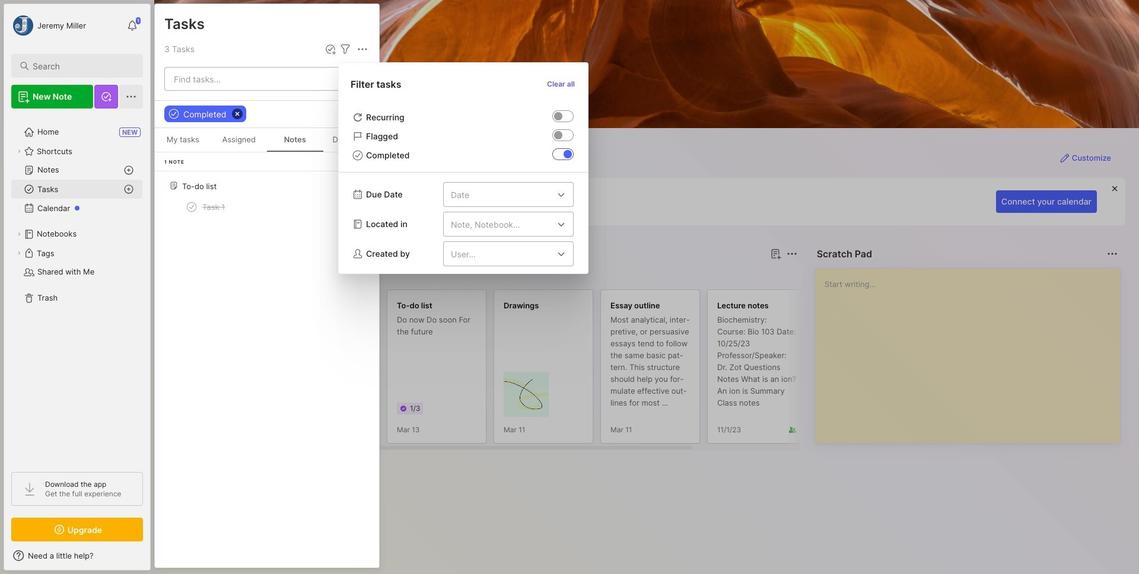 Task type: describe. For each thing, give the bounding box(es) containing it.
collapse qa-tasks_sections_bynote_0 image
[[356, 180, 368, 192]]

Search text field
[[33, 61, 132, 72]]

flagged image
[[554, 131, 563, 139]]

main element
[[0, 0, 154, 575]]

1 vertical spatial row group
[[173, 290, 921, 451]]

task 1 0 cell
[[202, 201, 225, 213]]

0 vertical spatial row group
[[155, 153, 379, 228]]

Start writing… text field
[[825, 269, 1120, 434]]

none search field inside main element
[[33, 59, 132, 73]]

filter tasks image
[[338, 42, 353, 56]]



Task type: vqa. For each thing, say whether or not it's contained in the screenshot.
right Go
no



Task type: locate. For each thing, give the bounding box(es) containing it.
Created by field
[[443, 242, 582, 266]]

click to collapse image
[[150, 553, 159, 567]]

Find tasks… text field
[[167, 69, 342, 89]]

WHAT'S NEW field
[[4, 547, 150, 566]]

tab
[[176, 268, 211, 283]]

completed image
[[564, 150, 572, 158]]

tree
[[4, 116, 150, 462]]

expand notebooks image
[[15, 231, 23, 238]]

row group
[[155, 153, 379, 228], [173, 290, 921, 451]]

expand tags image
[[15, 250, 23, 257]]

Account field
[[11, 14, 86, 37]]

 Date picker field
[[443, 182, 582, 207]]

more actions and view options image
[[356, 42, 370, 56]]

Filter tasks field
[[338, 42, 353, 56]]

recurring image
[[554, 112, 563, 120]]

None search field
[[33, 59, 132, 73]]

new task image
[[325, 43, 337, 55]]

tree inside main element
[[4, 116, 150, 462]]

row
[[160, 196, 375, 218]]

More actions and view options field
[[353, 42, 370, 56]]

Located in field
[[443, 212, 582, 237]]

thumbnail image
[[504, 372, 549, 417]]



